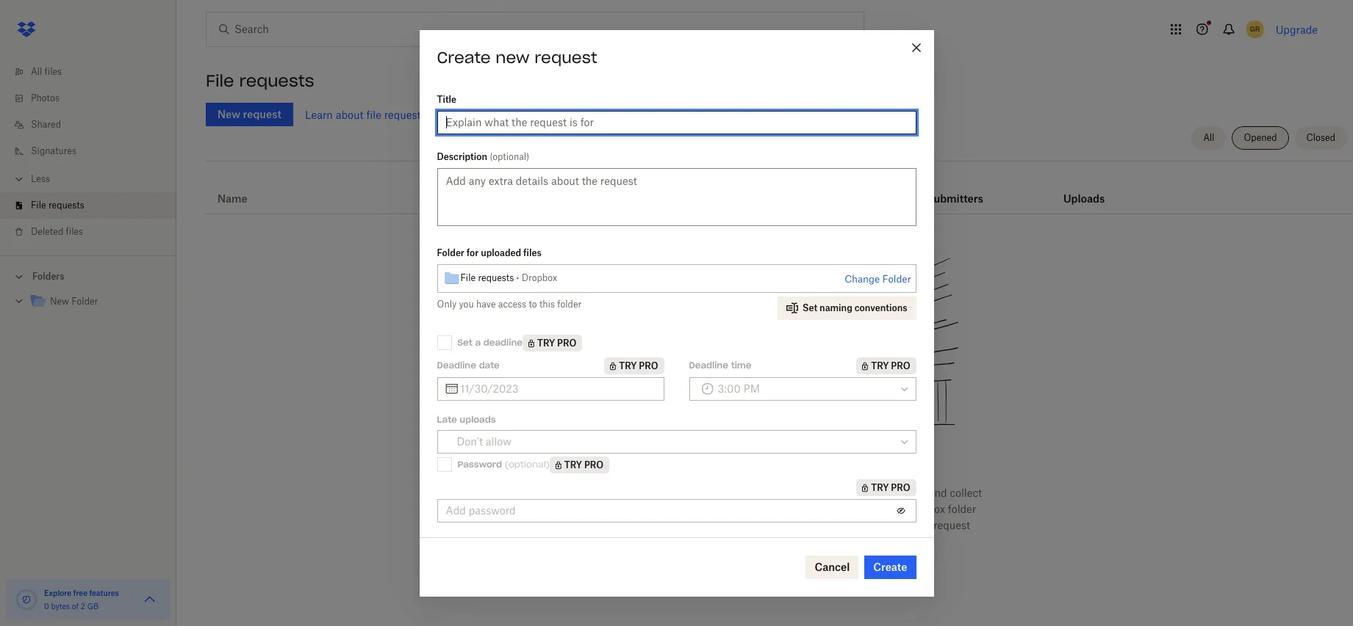 Task type: locate. For each thing, give the bounding box(es) containing it.
all
[[31, 66, 42, 77], [1203, 132, 1215, 143]]

folder for uploaded files
[[437, 247, 542, 258]]

choose.
[[609, 520, 646, 532]]

file down not,
[[916, 520, 931, 532]]

file
[[206, 71, 234, 91], [31, 200, 46, 211], [460, 273, 476, 284]]

folder left 'for'
[[437, 247, 464, 258]]

date
[[479, 360, 500, 371]]

0 vertical spatial request
[[535, 47, 597, 67]]

2 horizontal spatial a
[[895, 504, 901, 516]]

0 vertical spatial access
[[498, 299, 526, 310]]

0 horizontal spatial a
[[475, 337, 481, 348]]

uploaded
[[481, 247, 521, 258]]

None text field
[[460, 381, 655, 397]]

0 vertical spatial folder
[[557, 299, 581, 310]]

1 vertical spatial you
[[589, 520, 606, 532]]

shared link
[[12, 112, 176, 138]]

0 horizontal spatial (
[[490, 151, 493, 162]]

file right about
[[366, 108, 381, 121]]

1 horizontal spatial file requests
[[206, 71, 314, 91]]

files right uploaded
[[523, 247, 542, 258]]

0 vertical spatial all
[[31, 66, 42, 77]]

new
[[496, 47, 530, 67]]

a inside dialog
[[475, 337, 481, 348]]

Add any extra details about the request text field
[[437, 168, 916, 226]]

1 horizontal spatial set
[[803, 302, 817, 313]]

1 vertical spatial have
[[775, 488, 798, 500]]

features
[[89, 589, 119, 598]]

need something from someone?
[[640, 451, 919, 471]]

2 vertical spatial your
[[760, 536, 782, 549]]

all files
[[31, 66, 62, 77]]

1 horizontal spatial a
[[801, 488, 806, 500]]

1 vertical spatial file
[[31, 200, 46, 211]]

this
[[539, 299, 555, 310]]

of
[[72, 603, 79, 612]]

your up choose.
[[623, 504, 644, 516]]

)
[[526, 151, 529, 162], [546, 459, 550, 470]]

folders button
[[0, 265, 176, 287]]

files for request files from anyone, whether they have a dropbox account or not, and collect them in your dropbox. files will be automatically organized into a dropbox folder you choose. your privacy is important, so those who upload to your file request cannot access your dropbox account.
[[620, 488, 640, 500]]

pro down the "conventions"
[[891, 361, 910, 372]]

1 deadline from the left
[[437, 360, 476, 371]]

files inside request files from anyone, whether they have a dropbox account or not, and collect them in your dropbox. files will be automatically organized into a dropbox folder you choose. your privacy is important, so those who upload to your file request cannot access your dropbox account.
[[620, 488, 640, 500]]

1 horizontal spatial to
[[879, 520, 889, 532]]

pro
[[557, 338, 576, 349], [639, 361, 658, 372], [891, 361, 910, 372], [584, 460, 604, 471], [891, 483, 910, 494]]

0 horizontal spatial deadline
[[437, 360, 476, 371]]

set inside button
[[803, 302, 817, 313]]

create down upload
[[873, 561, 907, 574]]

you right "only"
[[459, 299, 474, 310]]

file requests list item
[[0, 193, 176, 219]]

deleted
[[31, 226, 63, 237]]

folder inside create new request dialog
[[557, 299, 581, 310]]

new folder link
[[29, 293, 165, 312]]

password
[[458, 459, 502, 470]]

0 vertical spatial optional
[[493, 151, 526, 162]]

deadline
[[437, 360, 476, 371], [689, 360, 728, 371]]

2 vertical spatial folder
[[72, 296, 98, 307]]

1 vertical spatial create
[[873, 561, 907, 574]]

all left opened
[[1203, 132, 1215, 143]]

0 vertical spatial your
[[623, 504, 644, 516]]

your down so
[[760, 536, 782, 549]]

1 horizontal spatial you
[[589, 520, 606, 532]]

files up photos
[[45, 66, 62, 77]]

0 vertical spatial create
[[437, 47, 491, 67]]

request inside request files from anyone, whether they have a dropbox account or not, and collect them in your dropbox. files will be automatically organized into a dropbox folder you choose. your privacy is important, so those who upload to your file request cannot access your dropbox account.
[[934, 520, 970, 532]]

a right into
[[895, 504, 901, 516]]

0 horizontal spatial file requests
[[31, 200, 84, 211]]

0 horizontal spatial file
[[31, 200, 46, 211]]

0 vertical spatial a
[[475, 337, 481, 348]]

deadline left the date
[[437, 360, 476, 371]]

0 vertical spatial set
[[803, 302, 817, 313]]

Add password password field
[[446, 503, 889, 519]]

0 horizontal spatial have
[[476, 299, 496, 310]]

folder
[[437, 247, 464, 258], [882, 273, 911, 285], [72, 296, 98, 307]]

folder
[[557, 299, 581, 310], [948, 504, 976, 516]]

0 vertical spatial )
[[526, 151, 529, 162]]

optional right description
[[493, 151, 526, 162]]

0 horizontal spatial access
[[498, 299, 526, 310]]

file inside create new request dialog
[[460, 273, 476, 284]]

deleted files link
[[12, 219, 176, 245]]

0 vertical spatial to
[[529, 299, 537, 310]]

photos
[[31, 93, 60, 104]]

those
[[790, 520, 817, 532]]

request down the and
[[934, 520, 970, 532]]

1 vertical spatial )
[[546, 459, 550, 470]]

0 horizontal spatial you
[[459, 299, 474, 310]]

0 horizontal spatial set
[[458, 337, 472, 348]]

set naming conventions button
[[778, 297, 916, 320]]

0 horizontal spatial all
[[31, 66, 42, 77]]

file requests inside list item
[[31, 200, 84, 211]]

) right description
[[526, 151, 529, 162]]

1 horizontal spatial your
[[760, 536, 782, 549]]

requests up deleted files on the left
[[48, 200, 84, 211]]

only
[[437, 299, 457, 310]]

1 vertical spatial optional
[[509, 459, 546, 470]]

folder up the "conventions"
[[882, 273, 911, 285]]

create
[[437, 47, 491, 67], [873, 561, 907, 574]]

folder inside "button"
[[882, 273, 911, 285]]

0 vertical spatial have
[[476, 299, 496, 310]]

optional for password ( optional )
[[509, 459, 546, 470]]

pro up into
[[891, 483, 910, 494]]

all up photos
[[31, 66, 42, 77]]

have
[[476, 299, 496, 310], [775, 488, 798, 500]]

a
[[475, 337, 481, 348], [801, 488, 806, 500], [895, 504, 901, 516]]

1 vertical spatial all
[[1203, 132, 1215, 143]]

0 horizontal spatial from
[[643, 488, 666, 500]]

1 horizontal spatial folder
[[437, 247, 464, 258]]

access
[[498, 299, 526, 310], [725, 536, 757, 549]]

whether
[[709, 488, 749, 500]]

request
[[535, 47, 597, 67], [934, 520, 970, 532]]

2 vertical spatial a
[[895, 504, 901, 516]]

1 vertical spatial to
[[879, 520, 889, 532]]

try pro
[[537, 338, 576, 349], [619, 361, 658, 372], [871, 361, 910, 372], [564, 460, 604, 471], [871, 483, 910, 494]]

( right password
[[505, 459, 509, 470]]

folder inside request files from anyone, whether they have a dropbox account or not, and collect them in your dropbox. files will be automatically organized into a dropbox folder you choose. your privacy is important, so those who upload to your file request cannot access your dropbox account.
[[948, 504, 976, 516]]

signatures link
[[12, 138, 176, 165]]

access down file requests • dropbox
[[498, 299, 526, 310]]

requests up learn
[[239, 71, 314, 91]]

1 horizontal spatial from
[[783, 451, 824, 471]]

account
[[853, 488, 892, 500]]

requests inside list item
[[48, 200, 84, 211]]

1 vertical spatial file requests
[[31, 200, 84, 211]]

1 vertical spatial folder
[[882, 273, 911, 285]]

1 horizontal spatial folder
[[948, 504, 976, 516]]

from for anyone,
[[643, 488, 666, 500]]

0 horizontal spatial request
[[535, 47, 597, 67]]

your
[[649, 520, 671, 532]]

1 vertical spatial access
[[725, 536, 757, 549]]

will
[[719, 504, 736, 516]]

pro right deadline
[[557, 338, 576, 349]]

requests right about
[[384, 108, 426, 121]]

late
[[437, 414, 457, 425]]

create inside button
[[873, 561, 907, 574]]

0 vertical spatial file requests
[[206, 71, 314, 91]]

1 horizontal spatial have
[[775, 488, 798, 500]]

file requests
[[206, 71, 314, 91], [31, 200, 84, 211]]

change folder button
[[845, 270, 911, 288]]

from
[[783, 451, 824, 471], [643, 488, 666, 500]]

0 horizontal spatial to
[[529, 299, 537, 310]]

0
[[44, 603, 49, 612]]

important,
[[722, 520, 773, 532]]

0 vertical spatial you
[[459, 299, 474, 310]]

1 horizontal spatial file
[[916, 520, 931, 532]]

create for create new request
[[437, 47, 491, 67]]

request right new
[[535, 47, 597, 67]]

1 horizontal spatial all
[[1203, 132, 1215, 143]]

file requests up learn
[[206, 71, 314, 91]]

learn about file requests link
[[305, 108, 426, 121]]

learn
[[305, 108, 333, 121]]

late uploads
[[437, 414, 496, 425]]

from up dropbox.
[[643, 488, 666, 500]]

set up deadline date
[[458, 337, 472, 348]]

to left 'this'
[[529, 299, 537, 310]]

0 horizontal spatial your
[[623, 504, 644, 516]]

deadline date
[[437, 360, 500, 371]]

1 vertical spatial from
[[643, 488, 666, 500]]

file inside list item
[[31, 200, 46, 211]]

) right password
[[546, 459, 550, 470]]

0 horizontal spatial folder
[[72, 296, 98, 307]]

1 vertical spatial set
[[458, 337, 472, 348]]

request
[[577, 488, 617, 500]]

pro up request
[[584, 460, 604, 471]]

password ( optional )
[[458, 459, 550, 470]]

0 vertical spatial (
[[490, 151, 493, 162]]

access down 'important,'
[[725, 536, 757, 549]]

requests inside create new request dialog
[[478, 273, 514, 284]]

requests left •
[[478, 273, 514, 284]]

set left the naming on the right of page
[[803, 302, 817, 313]]

1 horizontal spatial deadline
[[689, 360, 728, 371]]

all for all
[[1203, 132, 1215, 143]]

1 vertical spatial (
[[505, 459, 509, 470]]

a up automatically
[[801, 488, 806, 500]]

1 horizontal spatial request
[[934, 520, 970, 532]]

1 vertical spatial request
[[934, 520, 970, 532]]

2 horizontal spatial your
[[892, 520, 913, 532]]

from up automatically
[[783, 451, 824, 471]]

0 horizontal spatial )
[[526, 151, 529, 162]]

create new request
[[437, 47, 597, 67]]

deadline left time at bottom right
[[689, 360, 728, 371]]

conventions
[[855, 302, 907, 313]]

your down into
[[892, 520, 913, 532]]

only you have access to this folder
[[437, 299, 581, 310]]

optional for description ( optional )
[[493, 151, 526, 162]]

all inside list
[[31, 66, 42, 77]]

you
[[459, 299, 474, 310], [589, 520, 606, 532]]

0 horizontal spatial create
[[437, 47, 491, 67]]

to inside request files from anyone, whether they have a dropbox account or not, and collect them in your dropbox. files will be automatically organized into a dropbox folder you choose. your privacy is important, so those who upload to your file request cannot access your dropbox account.
[[879, 520, 889, 532]]

collect
[[950, 488, 982, 500]]

you inside create new request dialog
[[459, 299, 474, 310]]

dropbox inside create new request dialog
[[522, 273, 557, 284]]

0 vertical spatial file
[[366, 108, 381, 121]]

0 vertical spatial from
[[783, 451, 824, 471]]

0 horizontal spatial file
[[366, 108, 381, 121]]

files
[[694, 504, 717, 516]]

2 deadline from the left
[[689, 360, 728, 371]]

gb
[[87, 603, 99, 612]]

( for description
[[490, 151, 493, 162]]

1 vertical spatial folder
[[948, 504, 976, 516]]

description
[[437, 151, 487, 162]]

in
[[611, 504, 620, 516]]

about
[[336, 108, 364, 121]]

you down them
[[589, 520, 606, 532]]

to down into
[[879, 520, 889, 532]]

optional right password
[[509, 459, 546, 470]]

from for someone?
[[783, 451, 824, 471]]

new
[[50, 296, 69, 307]]

create up title
[[437, 47, 491, 67]]

1 vertical spatial file
[[916, 520, 931, 532]]

all for all files
[[31, 66, 42, 77]]

1 horizontal spatial access
[[725, 536, 757, 549]]

2 horizontal spatial file
[[460, 273, 476, 284]]

all inside button
[[1203, 132, 1215, 143]]

dropbox right •
[[522, 273, 557, 284]]

0 horizontal spatial folder
[[557, 299, 581, 310]]

have down file requests • dropbox
[[476, 299, 496, 310]]

dropbox
[[522, 273, 557, 284], [809, 488, 851, 500], [904, 504, 945, 516], [784, 536, 826, 549]]

folder right 'this'
[[557, 299, 581, 310]]

2 horizontal spatial folder
[[882, 273, 911, 285]]

deleted files
[[31, 226, 83, 237]]

1 horizontal spatial create
[[873, 561, 907, 574]]

1 horizontal spatial )
[[546, 459, 550, 470]]

( right description
[[490, 151, 493, 162]]

is
[[711, 520, 719, 532]]

files right the "deleted"
[[66, 226, 83, 237]]

0 vertical spatial file
[[206, 71, 234, 91]]

pro trial element
[[523, 335, 582, 352], [604, 358, 664, 374], [856, 358, 916, 374], [550, 457, 609, 474], [856, 480, 916, 497]]

dropbox down the "those"
[[784, 536, 826, 549]]

file requests up deleted files on the left
[[31, 200, 84, 211]]

from inside request files from anyone, whether they have a dropbox account or not, and collect them in your dropbox. files will be automatically organized into a dropbox folder you choose. your privacy is important, so those who upload to your file request cannot access your dropbox account.
[[643, 488, 666, 500]]

folder down collect
[[948, 504, 976, 516]]

files for all files
[[45, 66, 62, 77]]

column header
[[709, 167, 915, 214], [516, 173, 604, 208], [927, 173, 985, 208], [1064, 173, 1122, 208]]

list
[[0, 50, 176, 256]]

2 vertical spatial file
[[460, 273, 476, 284]]

files up in
[[620, 488, 640, 500]]

privacy
[[673, 520, 708, 532]]

1 horizontal spatial (
[[505, 459, 509, 470]]

naming
[[820, 302, 852, 313]]

have up automatically
[[775, 488, 798, 500]]

quota usage element
[[15, 589, 38, 612]]

folder right the new
[[72, 296, 98, 307]]

a up deadline date
[[475, 337, 481, 348]]



Task type: vqa. For each thing, say whether or not it's contained in the screenshot.
"naming"
yes



Task type: describe. For each thing, give the bounding box(es) containing it.
less image
[[12, 172, 26, 187]]

or
[[895, 488, 905, 500]]

1 horizontal spatial file
[[206, 71, 234, 91]]

dropbox.
[[647, 504, 691, 516]]

explore
[[44, 589, 71, 598]]

set for set naming conventions
[[803, 302, 817, 313]]

create button
[[865, 556, 916, 580]]

be
[[739, 504, 751, 516]]

opened
[[1244, 132, 1277, 143]]

need
[[640, 451, 684, 471]]

new folder
[[50, 296, 98, 307]]

deadline time
[[689, 360, 752, 371]]

access inside create new request dialog
[[498, 299, 526, 310]]

folder for change folder
[[882, 273, 911, 285]]

cancel
[[815, 561, 850, 574]]

explore free features 0 bytes of 2 gb
[[44, 589, 119, 612]]

upgrade link
[[1276, 23, 1318, 36]]

you inside request files from anyone, whether they have a dropbox account or not, and collect them in your dropbox. files will be automatically organized into a dropbox folder you choose. your privacy is important, so those who upload to your file request cannot access your dropbox account.
[[589, 520, 606, 532]]

file requests link
[[12, 193, 176, 219]]

and
[[929, 488, 947, 500]]

1 vertical spatial your
[[892, 520, 913, 532]]

files inside create new request dialog
[[523, 247, 542, 258]]

uploads
[[460, 414, 496, 425]]

closed
[[1307, 132, 1336, 143]]

set for set a deadline
[[458, 337, 472, 348]]

organized
[[823, 504, 871, 516]]

them
[[583, 504, 608, 516]]

folder for new folder
[[72, 296, 98, 307]]

create new request dialog
[[419, 30, 934, 597]]

have inside request files from anyone, whether they have a dropbox account or not, and collect them in your dropbox. files will be automatically organized into a dropbox folder you choose. your privacy is important, so those who upload to your file request cannot access your dropbox account.
[[775, 488, 798, 500]]

access inside request files from anyone, whether they have a dropbox account or not, and collect them in your dropbox. files will be automatically organized into a dropbox folder you choose. your privacy is important, so those who upload to your file request cannot access your dropbox account.
[[725, 536, 757, 549]]

cancel button
[[806, 556, 859, 580]]

dropbox image
[[12, 15, 41, 44]]

2
[[81, 603, 85, 612]]

they
[[751, 488, 772, 500]]

request inside dialog
[[535, 47, 597, 67]]

change
[[845, 273, 880, 285]]

file inside request files from anyone, whether they have a dropbox account or not, and collect them in your dropbox. files will be automatically organized into a dropbox folder you choose. your privacy is important, so those who upload to your file request cannot access your dropbox account.
[[916, 520, 931, 532]]

automatically
[[754, 504, 820, 516]]

description ( optional )
[[437, 151, 529, 162]]

upgrade
[[1276, 23, 1318, 36]]

bytes
[[51, 603, 70, 612]]

shared
[[31, 119, 61, 130]]

dropbox up organized
[[809, 488, 851, 500]]

set a deadline
[[458, 337, 523, 348]]

less
[[31, 173, 50, 184]]

something
[[689, 451, 778, 471]]

) for password ( optional )
[[546, 459, 550, 470]]

deadline for deadline time
[[689, 360, 728, 371]]

deadline
[[483, 337, 523, 348]]

closed button
[[1295, 126, 1347, 150]]

into
[[874, 504, 893, 516]]

files for deleted files
[[66, 226, 83, 237]]

someone?
[[829, 451, 919, 471]]

name
[[218, 193, 248, 205]]

opened button
[[1232, 126, 1289, 150]]

who
[[820, 520, 840, 532]]

free
[[73, 589, 87, 598]]

) for description ( optional )
[[526, 151, 529, 162]]

so
[[776, 520, 787, 532]]

cannot
[[688, 536, 722, 549]]

( for password
[[505, 459, 509, 470]]

1 vertical spatial a
[[801, 488, 806, 500]]

•
[[516, 273, 519, 284]]

signatures
[[31, 146, 76, 157]]

upload
[[843, 520, 876, 532]]

file requests • dropbox
[[460, 273, 557, 284]]

Title text field
[[446, 114, 907, 130]]

folders
[[32, 271, 64, 282]]

request files from anyone, whether they have a dropbox account or not, and collect them in your dropbox. files will be automatically organized into a dropbox folder you choose. your privacy is important, so those who upload to your file request cannot access your dropbox account.
[[577, 488, 982, 549]]

change folder
[[845, 273, 911, 285]]

deadline for deadline date
[[437, 360, 476, 371]]

account.
[[829, 536, 871, 549]]

title
[[437, 94, 456, 105]]

not,
[[908, 488, 926, 500]]

all button
[[1192, 126, 1226, 150]]

pro left deadline time
[[639, 361, 658, 372]]

have inside create new request dialog
[[476, 299, 496, 310]]

photos link
[[12, 85, 176, 112]]

dropbox down not,
[[904, 504, 945, 516]]

learn about file requests
[[305, 108, 426, 121]]

list containing all files
[[0, 50, 176, 256]]

anyone,
[[668, 488, 706, 500]]

set naming conventions
[[803, 302, 907, 313]]

all files link
[[12, 59, 176, 85]]

0 vertical spatial folder
[[437, 247, 464, 258]]

time
[[731, 360, 752, 371]]

create for create
[[873, 561, 907, 574]]

for
[[467, 247, 479, 258]]

to inside create new request dialog
[[529, 299, 537, 310]]

name row
[[206, 167, 1353, 215]]



